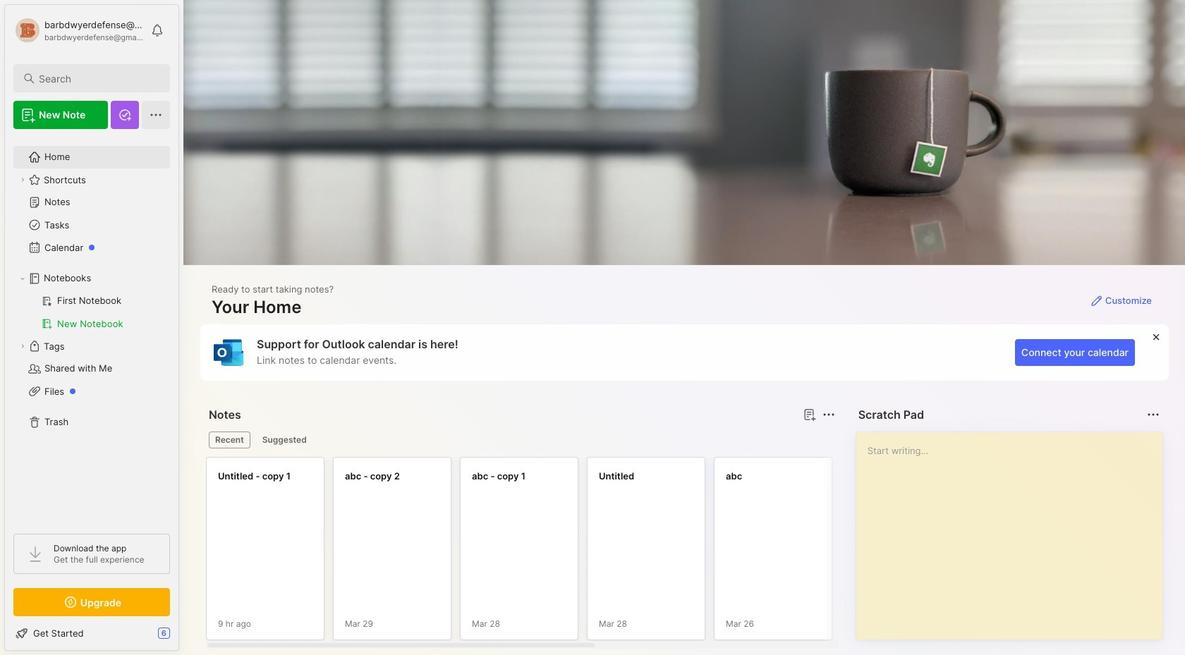 Task type: describe. For each thing, give the bounding box(es) containing it.
expand tags image
[[18, 342, 27, 351]]

Account field
[[13, 16, 144, 44]]

Start writing… text field
[[868, 433, 1163, 629]]

More actions field
[[819, 405, 839, 425]]

none search field inside "main" element
[[39, 70, 157, 87]]

tree inside "main" element
[[5, 138, 179, 522]]

more actions image
[[821, 407, 838, 424]]



Task type: locate. For each thing, give the bounding box(es) containing it.
1 horizontal spatial tab
[[256, 432, 313, 449]]

tree
[[5, 138, 179, 522]]

click to collapse image
[[178, 630, 189, 647]]

Search text field
[[39, 72, 157, 85]]

tab list
[[209, 432, 833, 449]]

0 horizontal spatial tab
[[209, 432, 250, 449]]

None search field
[[39, 70, 157, 87]]

Help and Learning task checklist field
[[5, 623, 179, 645]]

group
[[13, 290, 169, 335]]

tab
[[209, 432, 250, 449], [256, 432, 313, 449]]

row group
[[206, 457, 1186, 649]]

2 tab from the left
[[256, 432, 313, 449]]

1 tab from the left
[[209, 432, 250, 449]]

main element
[[0, 0, 184, 656]]

expand notebooks image
[[18, 275, 27, 283]]

group inside "main" element
[[13, 290, 169, 335]]



Task type: vqa. For each thing, say whether or not it's contained in the screenshot.
PINNED on the top right
no



